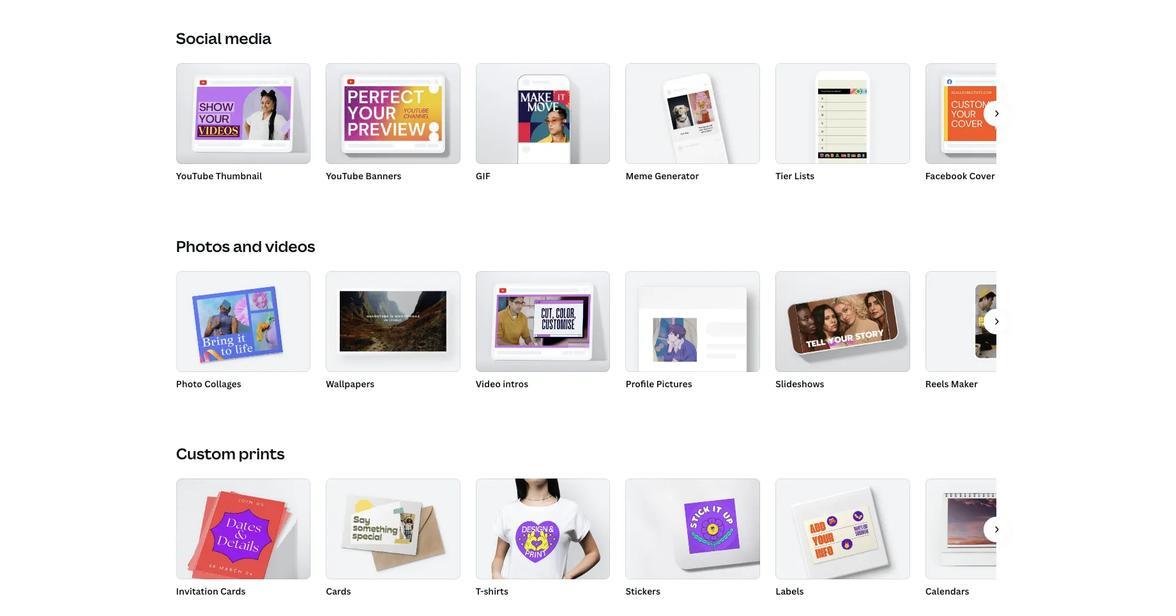 Task type: describe. For each thing, give the bounding box(es) containing it.
and
[[233, 235, 262, 257]]

collages
[[204, 378, 241, 390]]

video intros
[[476, 378, 528, 390]]

custom prints
[[176, 443, 285, 465]]

tier lists image
[[818, 80, 867, 166]]

t-
[[476, 586, 484, 598]]

invitation cards link
[[176, 479, 311, 600]]

profile pictures image
[[653, 318, 697, 362]]

wallpapers image
[[340, 291, 446, 352]]

cards link
[[326, 479, 460, 600]]

cards inside cards link
[[326, 586, 351, 598]]

reels
[[925, 378, 949, 390]]

youtube for youtube banners
[[326, 170, 363, 182]]

labels link
[[776, 479, 910, 600]]

labels
[[776, 586, 804, 598]]

video intros link
[[476, 271, 610, 392]]

video
[[476, 378, 501, 390]]

social
[[176, 28, 222, 49]]

meme
[[626, 170, 653, 182]]

tier
[[776, 170, 792, 182]]

banners
[[366, 170, 401, 182]]

photo collages image
[[192, 286, 283, 363]]

calendars image
[[942, 495, 1045, 553]]

invitation cards
[[176, 586, 246, 598]]

t shirts image
[[510, 502, 568, 580]]

photo collages
[[176, 378, 241, 390]]

slideshows
[[776, 378, 824, 390]]

t-shirts
[[476, 586, 508, 598]]

meme generator
[[626, 170, 699, 182]]

tier lists
[[776, 170, 815, 182]]

prints
[[239, 443, 285, 465]]

gif link
[[476, 63, 610, 184]]

facebook cover link
[[925, 63, 1060, 184]]

photos and videos
[[176, 235, 315, 257]]

media
[[225, 28, 271, 49]]

thumbnail
[[216, 170, 262, 182]]

photo
[[176, 378, 202, 390]]

cards image
[[342, 495, 422, 556]]

gif
[[476, 170, 490, 182]]

youtube thumbnail image
[[195, 87, 291, 140]]



Task type: locate. For each thing, give the bounding box(es) containing it.
2 cards from the left
[[326, 586, 351, 598]]

stickers link
[[626, 479, 760, 600]]

photo collages link
[[176, 271, 311, 392]]

1 horizontal spatial youtube
[[326, 170, 363, 182]]

profile pictures link
[[626, 271, 760, 392]]

maker
[[951, 378, 978, 390]]

youtube for youtube thumbnail
[[176, 170, 214, 182]]

1 horizontal spatial cards
[[326, 586, 351, 598]]

youtube left "banners"
[[326, 170, 363, 182]]

generator
[[655, 170, 699, 182]]

reels maker image
[[925, 271, 1060, 372]]

cover
[[969, 170, 995, 182]]

youtube thumbnail link
[[176, 63, 311, 184]]

meme generator link
[[626, 63, 760, 184]]

facebook
[[925, 170, 967, 182]]

reels maker link
[[925, 271, 1060, 392]]

facebook cover
[[925, 170, 995, 182]]

stickers
[[626, 586, 660, 598]]

stickers image
[[684, 499, 740, 555]]

youtube banners
[[326, 170, 401, 182]]

youtube banners image
[[345, 86, 442, 141]]

invitation cards image
[[194, 492, 285, 585]]

intros
[[503, 378, 528, 390]]

videos
[[265, 235, 315, 257]]

wallpapers
[[326, 378, 374, 390]]

labels image
[[803, 506, 878, 565]]

0 horizontal spatial youtube
[[176, 170, 214, 182]]

profile
[[626, 378, 654, 390]]

0 horizontal spatial cards
[[220, 586, 246, 598]]

slideshows image
[[795, 291, 890, 354]]

youtube banners link
[[326, 63, 460, 184]]

1 youtube from the left
[[176, 170, 214, 182]]

profile pictures
[[626, 378, 692, 390]]

2 youtube from the left
[[326, 170, 363, 182]]

youtube thumbnail
[[176, 170, 262, 182]]

gif image
[[518, 91, 570, 143]]

pictures
[[656, 378, 692, 390]]

t-shirts link
[[476, 479, 610, 600]]

photos
[[176, 235, 230, 257]]

wallpapers link
[[326, 271, 460, 392]]

slideshows link
[[776, 271, 910, 392]]

1 cards from the left
[[220, 586, 246, 598]]

youtube
[[176, 170, 214, 182], [326, 170, 363, 182]]

lists
[[794, 170, 815, 182]]

cards inside invitation cards link
[[220, 586, 246, 598]]

calendars
[[925, 586, 969, 598]]

invitation
[[176, 586, 218, 598]]

social media
[[176, 28, 271, 49]]

tier lists link
[[776, 63, 910, 184]]

youtube left thumbnail
[[176, 170, 214, 182]]

meme generator image
[[665, 88, 720, 142]]

reels maker
[[925, 378, 978, 390]]

custom
[[176, 443, 236, 465]]

cards
[[220, 586, 246, 598], [326, 586, 351, 598]]

shirts
[[484, 586, 508, 598]]

calendars link
[[925, 479, 1060, 600]]

youtube inside youtube thumbnail link
[[176, 170, 214, 182]]



Task type: vqa. For each thing, say whether or not it's contained in the screenshot.
James Peterson IMAGE
no



